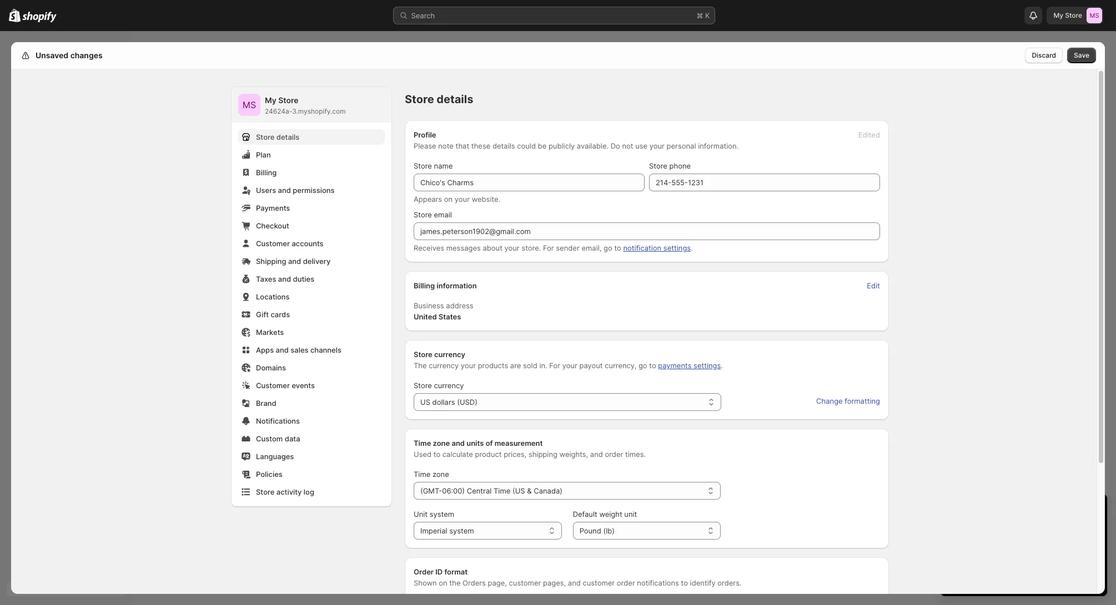 Task type: vqa. For each thing, say whether or not it's contained in the screenshot.
accounts
yes



Task type: locate. For each thing, give the bounding box(es) containing it.
1 vertical spatial order
[[617, 579, 635, 588]]

my up discard
[[1054, 11, 1063, 19]]

0 vertical spatial currency
[[434, 350, 465, 359]]

store up the at bottom
[[414, 350, 432, 359]]

billing up the users
[[256, 168, 277, 177]]

could
[[517, 142, 536, 150]]

order
[[605, 450, 623, 459], [617, 579, 635, 588]]

(usd)
[[457, 398, 478, 407]]

zone
[[433, 439, 450, 448], [433, 470, 449, 479]]

notification settings link
[[623, 244, 691, 253]]

2 customer from the top
[[256, 382, 290, 390]]

time up (gmt- on the left bottom of page
[[414, 470, 431, 479]]

zone for time zone and units of measurement used to calculate product prices, shipping weights, and order times.
[[433, 439, 450, 448]]

my store image
[[1087, 8, 1102, 23], [238, 94, 260, 116]]

address
[[446, 302, 473, 310]]

1 vertical spatial system
[[449, 527, 474, 536]]

0 vertical spatial billing
[[256, 168, 277, 177]]

settings dialog
[[11, 42, 1105, 606]]

0 horizontal spatial billing
[[256, 168, 277, 177]]

1 horizontal spatial my
[[1054, 11, 1063, 19]]

details down 24624a-
[[276, 133, 299, 142]]

settings down store email text field in the top of the page
[[664, 244, 691, 253]]

1 vertical spatial go
[[639, 362, 647, 370]]

weights,
[[560, 450, 588, 459]]

(gmt-06:00) central time (us & canada)
[[420, 487, 563, 496]]

channels
[[310, 346, 341, 355]]

customer down domains
[[256, 382, 290, 390]]

that
[[456, 142, 469, 150]]

order left times.
[[605, 450, 623, 459]]

for right in. at left
[[549, 362, 560, 370]]

my inside my store 24624a-3.myshopify.com
[[265, 96, 276, 105]]

currency
[[434, 350, 465, 359], [429, 362, 459, 370], [434, 382, 464, 390]]

1 horizontal spatial settings
[[694, 362, 721, 370]]

and right taxes
[[278, 275, 291, 284]]

about
[[483, 244, 503, 253]]

Store name text field
[[414, 174, 645, 192]]

zone inside time zone and units of measurement used to calculate product prices, shipping weights, and order times.
[[433, 439, 450, 448]]

time for time zone and units of measurement used to calculate product prices, shipping weights, and order times.
[[414, 439, 431, 448]]

store up 24624a-
[[278, 96, 299, 105]]

plan link
[[238, 147, 385, 163]]

unit
[[414, 510, 428, 519]]

store down the appears on the left top of page
[[414, 210, 432, 219]]

. down store email text field in the top of the page
[[691, 244, 693, 253]]

time zone and units of measurement used to calculate product prices, shipping weights, and order times.
[[414, 439, 646, 459]]

taxes
[[256, 275, 276, 284]]

Store email text field
[[414, 223, 880, 240]]

on down id
[[439, 579, 447, 588]]

us
[[420, 398, 430, 407]]

search
[[411, 11, 435, 20]]

on
[[444, 195, 453, 204], [439, 579, 447, 588]]

payments
[[256, 204, 290, 213]]

payments link
[[238, 200, 385, 216]]

Store phone text field
[[649, 174, 880, 192]]

system right imperial
[[449, 527, 474, 536]]

name
[[434, 162, 453, 170]]

please
[[414, 142, 436, 150]]

0 vertical spatial zone
[[433, 439, 450, 448]]

my for my store
[[1054, 11, 1063, 19]]

the
[[449, 579, 461, 588]]

0 horizontal spatial customer
[[509, 579, 541, 588]]

currency for store currency
[[434, 382, 464, 390]]

information.
[[698, 142, 739, 150]]

store
[[1065, 11, 1082, 19], [405, 93, 434, 106], [278, 96, 299, 105], [256, 133, 275, 142], [414, 162, 432, 170], [649, 162, 667, 170], [414, 210, 432, 219], [414, 350, 432, 359], [414, 382, 432, 390], [256, 488, 275, 497]]

business
[[414, 302, 444, 310]]

2 horizontal spatial details
[[493, 142, 515, 150]]

zone for time zone
[[433, 470, 449, 479]]

2 vertical spatial currency
[[434, 382, 464, 390]]

1 vertical spatial currency
[[429, 362, 459, 370]]

log
[[304, 488, 314, 497]]

measurement
[[495, 439, 543, 448]]

0 horizontal spatial go
[[604, 244, 612, 253]]

personal
[[667, 142, 696, 150]]

1 vertical spatial zone
[[433, 470, 449, 479]]

payments settings link
[[658, 362, 721, 370]]

to inside store currency the currency your products are sold in. for your payout currency, go to payments settings .
[[649, 362, 656, 370]]

1 horizontal spatial customer
[[583, 579, 615, 588]]

1 vertical spatial my store image
[[238, 94, 260, 116]]

for right store.
[[543, 244, 554, 253]]

store details up 'plan'
[[256, 133, 299, 142]]

delivery
[[303, 257, 331, 266]]

store currency
[[414, 382, 464, 390]]

please note that these details could be publicly available. do not use your personal information.
[[414, 142, 739, 150]]

order inside order id format shown on the orders page, customer pages, and customer order notifications to identify orders.
[[617, 579, 635, 588]]

time inside time zone and units of measurement used to calculate product prices, shipping weights, and order times.
[[414, 439, 431, 448]]

1 horizontal spatial .
[[721, 362, 723, 370]]

billing link
[[238, 165, 385, 180]]

notifications
[[637, 579, 679, 588]]

shopify image
[[9, 9, 21, 22], [22, 12, 57, 23]]

0 horizontal spatial details
[[276, 133, 299, 142]]

to left identify
[[681, 579, 688, 588]]

details left could
[[493, 142, 515, 150]]

my store image right my store
[[1087, 8, 1102, 23]]

shop settings menu element
[[232, 87, 391, 507]]

prices,
[[504, 450, 527, 459]]

and
[[278, 186, 291, 195], [288, 257, 301, 266], [278, 275, 291, 284], [276, 346, 289, 355], [452, 439, 465, 448], [590, 450, 603, 459], [568, 579, 581, 588]]

details up that
[[437, 93, 473, 106]]

0 horizontal spatial settings
[[664, 244, 691, 253]]

unsaved
[[36, 51, 68, 60]]

unit
[[624, 510, 637, 519]]

dialog
[[1110, 42, 1116, 595]]

receives
[[414, 244, 444, 253]]

customer right pages,
[[583, 579, 615, 588]]

to right used
[[434, 450, 440, 459]]

policies
[[256, 470, 283, 479]]

locations link
[[238, 289, 385, 305]]

0 horizontal spatial .
[[691, 244, 693, 253]]

pound (lb)
[[580, 527, 615, 536]]

my store image inside shop settings menu element
[[238, 94, 260, 116]]

store down please
[[414, 162, 432, 170]]

your left payout
[[562, 362, 577, 370]]

1 customer from the top
[[256, 239, 290, 248]]

and down customer accounts
[[288, 257, 301, 266]]

2 customer from the left
[[583, 579, 615, 588]]

customer right the page,
[[509, 579, 541, 588]]

store currency the currency your products are sold in. for your payout currency, go to payments settings .
[[414, 350, 723, 370]]

billing up the business
[[414, 282, 435, 290]]

system up imperial system
[[430, 510, 454, 519]]

1 horizontal spatial details
[[437, 93, 473, 106]]

to left payments
[[649, 362, 656, 370]]

shipping and delivery link
[[238, 254, 385, 269]]

customer events link
[[238, 378, 385, 394]]

(gmt-
[[420, 487, 442, 496]]

time
[[414, 439, 431, 448], [414, 470, 431, 479], [494, 487, 510, 496]]

custom data link
[[238, 431, 385, 447]]

1 vertical spatial customer
[[256, 382, 290, 390]]

policies link
[[238, 467, 385, 483]]

store inside store currency the currency your products are sold in. for your payout currency, go to payments settings .
[[414, 350, 432, 359]]

0 horizontal spatial my store image
[[238, 94, 260, 116]]

go right currency,
[[639, 362, 647, 370]]

canada)
[[534, 487, 563, 496]]

settings inside store currency the currency your products are sold in. for your payout currency, go to payments settings .
[[694, 362, 721, 370]]

languages link
[[238, 449, 385, 465]]

system for imperial system
[[449, 527, 474, 536]]

. right payments
[[721, 362, 723, 370]]

1 vertical spatial my
[[265, 96, 276, 105]]

shipping
[[256, 257, 286, 266]]

settings right payments
[[694, 362, 721, 370]]

1 horizontal spatial go
[[639, 362, 647, 370]]

custom data
[[256, 435, 300, 444]]

order inside time zone and units of measurement used to calculate product prices, shipping weights, and order times.
[[605, 450, 623, 459]]

domains
[[256, 364, 286, 373]]

0 vertical spatial system
[[430, 510, 454, 519]]

your left store.
[[505, 244, 520, 253]]

checkout
[[256, 222, 289, 230]]

0 vertical spatial go
[[604, 244, 612, 253]]

checkout link
[[238, 218, 385, 234]]

customer
[[256, 239, 290, 248], [256, 382, 290, 390]]

brand link
[[238, 396, 385, 411]]

zone up calculate
[[433, 439, 450, 448]]

my up 24624a-
[[265, 96, 276, 105]]

to inside order id format shown on the orders page, customer pages, and customer order notifications to identify orders.
[[681, 579, 688, 588]]

and right pages,
[[568, 579, 581, 588]]

0 vertical spatial customer
[[256, 239, 290, 248]]

time up used
[[414, 439, 431, 448]]

0 horizontal spatial my
[[265, 96, 276, 105]]

data
[[285, 435, 300, 444]]

product
[[475, 450, 502, 459]]

1 vertical spatial for
[[549, 362, 560, 370]]

(us
[[513, 487, 525, 496]]

time left (us
[[494, 487, 510, 496]]

note
[[438, 142, 454, 150]]

your
[[650, 142, 665, 150], [455, 195, 470, 204], [505, 244, 520, 253], [461, 362, 476, 370], [562, 362, 577, 370]]

business address united states
[[414, 302, 473, 322]]

0 vertical spatial store details
[[405, 93, 473, 106]]

unsaved changes
[[36, 51, 103, 60]]

and up calculate
[[452, 439, 465, 448]]

0 vertical spatial my
[[1054, 11, 1063, 19]]

0 vertical spatial order
[[605, 450, 623, 459]]

zone up (gmt- on the left bottom of page
[[433, 470, 449, 479]]

0 vertical spatial time
[[414, 439, 431, 448]]

on up email
[[444, 195, 453, 204]]

settings
[[33, 51, 65, 60]]

store details up profile
[[405, 93, 473, 106]]

1 horizontal spatial shopify image
[[22, 12, 57, 23]]

1 vertical spatial .
[[721, 362, 723, 370]]

0 horizontal spatial store details
[[256, 133, 299, 142]]

sender
[[556, 244, 580, 253]]

to inside time zone and units of measurement used to calculate product prices, shipping weights, and order times.
[[434, 450, 440, 459]]

1 vertical spatial billing
[[414, 282, 435, 290]]

and right apps
[[276, 346, 289, 355]]

1 horizontal spatial my store image
[[1087, 8, 1102, 23]]

profile
[[414, 130, 436, 139]]

store details
[[405, 93, 473, 106], [256, 133, 299, 142]]

order left "notifications"
[[617, 579, 635, 588]]

for inside store currency the currency your products are sold in. for your payout currency, go to payments settings .
[[549, 362, 560, 370]]

1 horizontal spatial billing
[[414, 282, 435, 290]]

currency for store currency the currency your products are sold in. for your payout currency, go to payments settings .
[[434, 350, 465, 359]]

1 vertical spatial settings
[[694, 362, 721, 370]]

calculate
[[442, 450, 473, 459]]

store down policies
[[256, 488, 275, 497]]

users
[[256, 186, 276, 195]]

2 vertical spatial time
[[494, 487, 510, 496]]

1 vertical spatial store details
[[256, 133, 299, 142]]

on inside order id format shown on the orders page, customer pages, and customer order notifications to identify orders.
[[439, 579, 447, 588]]

my store image left 24624a-
[[238, 94, 260, 116]]

billing inside shop settings menu element
[[256, 168, 277, 177]]

go right email,
[[604, 244, 612, 253]]

store up save
[[1065, 11, 1082, 19]]

1 vertical spatial on
[[439, 579, 447, 588]]

customer accounts link
[[238, 236, 385, 252]]

your right use
[[650, 142, 665, 150]]

formatting
[[845, 397, 880, 406]]

do
[[611, 142, 620, 150]]

.
[[691, 244, 693, 253], [721, 362, 723, 370]]

06:00)
[[442, 487, 465, 496]]

1 vertical spatial time
[[414, 470, 431, 479]]

customer down the checkout
[[256, 239, 290, 248]]



Task type: describe. For each thing, give the bounding box(es) containing it.
plan
[[256, 150, 271, 159]]

system for unit system
[[430, 510, 454, 519]]

products
[[478, 362, 508, 370]]

my store 24624a-3.myshopify.com
[[265, 96, 346, 116]]

default weight unit
[[573, 510, 637, 519]]

discard
[[1032, 51, 1056, 59]]

changes
[[70, 51, 103, 60]]

your trial just started element
[[941, 524, 1107, 597]]

permissions
[[293, 186, 335, 195]]

⌘ k
[[697, 11, 710, 20]]

billing for billing information
[[414, 282, 435, 290]]

store details inside shop settings menu element
[[256, 133, 299, 142]]

billing for billing
[[256, 168, 277, 177]]

store up profile
[[405, 93, 434, 106]]

store activity log link
[[238, 485, 385, 500]]

messages
[[446, 244, 481, 253]]

available.
[[577, 142, 609, 150]]

format
[[444, 568, 468, 577]]

0 horizontal spatial shopify image
[[9, 9, 21, 22]]

shipping
[[529, 450, 557, 459]]

markets
[[256, 328, 284, 337]]

customer for customer events
[[256, 382, 290, 390]]

identify
[[690, 579, 716, 588]]

and right weights,
[[590, 450, 603, 459]]

edit button
[[860, 278, 887, 294]]

activity
[[276, 488, 302, 497]]

time for time zone
[[414, 470, 431, 479]]

order
[[414, 568, 434, 577]]

0 vertical spatial my store image
[[1087, 8, 1102, 23]]

orders.
[[718, 579, 742, 588]]

0 vertical spatial on
[[444, 195, 453, 204]]

go inside store currency the currency your products are sold in. for your payout currency, go to payments settings .
[[639, 362, 647, 370]]

of
[[486, 439, 493, 448]]

users and permissions
[[256, 186, 335, 195]]

these
[[471, 142, 490, 150]]

orders
[[463, 579, 486, 588]]

discard button
[[1025, 48, 1063, 63]]

&
[[527, 487, 532, 496]]

custom
[[256, 435, 283, 444]]

states
[[439, 313, 461, 322]]

and right the users
[[278, 186, 291, 195]]

email,
[[582, 244, 602, 253]]

weight
[[599, 510, 622, 519]]

to left notification
[[614, 244, 621, 253]]

my for my store 24624a-3.myshopify.com
[[265, 96, 276, 105]]

. inside store currency the currency your products are sold in. for your payout currency, go to payments settings .
[[721, 362, 723, 370]]

shipping and delivery
[[256, 257, 331, 266]]

gift cards link
[[238, 307, 385, 323]]

website.
[[472, 195, 500, 204]]

customer accounts
[[256, 239, 324, 248]]

unit system
[[414, 510, 454, 519]]

change formatting
[[816, 397, 880, 406]]

ms button
[[238, 94, 260, 116]]

central
[[467, 487, 492, 496]]

pound
[[580, 527, 601, 536]]

0 vertical spatial .
[[691, 244, 693, 253]]

languages
[[256, 453, 294, 461]]

your left website. at left
[[455, 195, 470, 204]]

id
[[435, 568, 443, 577]]

brand
[[256, 399, 276, 408]]

markets link
[[238, 325, 385, 340]]

events
[[292, 382, 315, 390]]

and inside order id format shown on the orders page, customer pages, and customer order notifications to identify orders.
[[568, 579, 581, 588]]

store up us
[[414, 382, 432, 390]]

united
[[414, 313, 437, 322]]

imperial system
[[420, 527, 474, 536]]

customer events
[[256, 382, 315, 390]]

apps
[[256, 346, 274, 355]]

k
[[705, 11, 710, 20]]

store phone
[[649, 162, 691, 170]]

email
[[434, 210, 452, 219]]

be
[[538, 142, 547, 150]]

are
[[510, 362, 521, 370]]

store email
[[414, 210, 452, 219]]

notification
[[623, 244, 662, 253]]

information
[[437, 282, 477, 290]]

1 customer from the left
[[509, 579, 541, 588]]

appears on your website.
[[414, 195, 500, 204]]

apps and sales channels
[[256, 346, 341, 355]]

apps and sales channels link
[[238, 343, 385, 358]]

0 vertical spatial for
[[543, 244, 554, 253]]

store inside my store 24624a-3.myshopify.com
[[278, 96, 299, 105]]

notifications
[[256, 417, 300, 426]]

edit
[[867, 282, 880, 290]]

billing information
[[414, 282, 477, 290]]

store left phone
[[649, 162, 667, 170]]

not
[[622, 142, 633, 150]]

units
[[467, 439, 484, 448]]

details inside shop settings menu element
[[276, 133, 299, 142]]

store activity log
[[256, 488, 314, 497]]

customer for customer accounts
[[256, 239, 290, 248]]

payments
[[658, 362, 692, 370]]

1 horizontal spatial store details
[[405, 93, 473, 106]]

gift cards
[[256, 310, 290, 319]]

store.
[[522, 244, 541, 253]]

0 vertical spatial settings
[[664, 244, 691, 253]]

store up 'plan'
[[256, 133, 275, 142]]

cards
[[271, 310, 290, 319]]

in.
[[539, 362, 547, 370]]

gift
[[256, 310, 269, 319]]

your left "products"
[[461, 362, 476, 370]]

dollars
[[432, 398, 455, 407]]

domains link
[[238, 360, 385, 376]]

my store
[[1054, 11, 1082, 19]]

us dollars (usd)
[[420, 398, 478, 407]]



